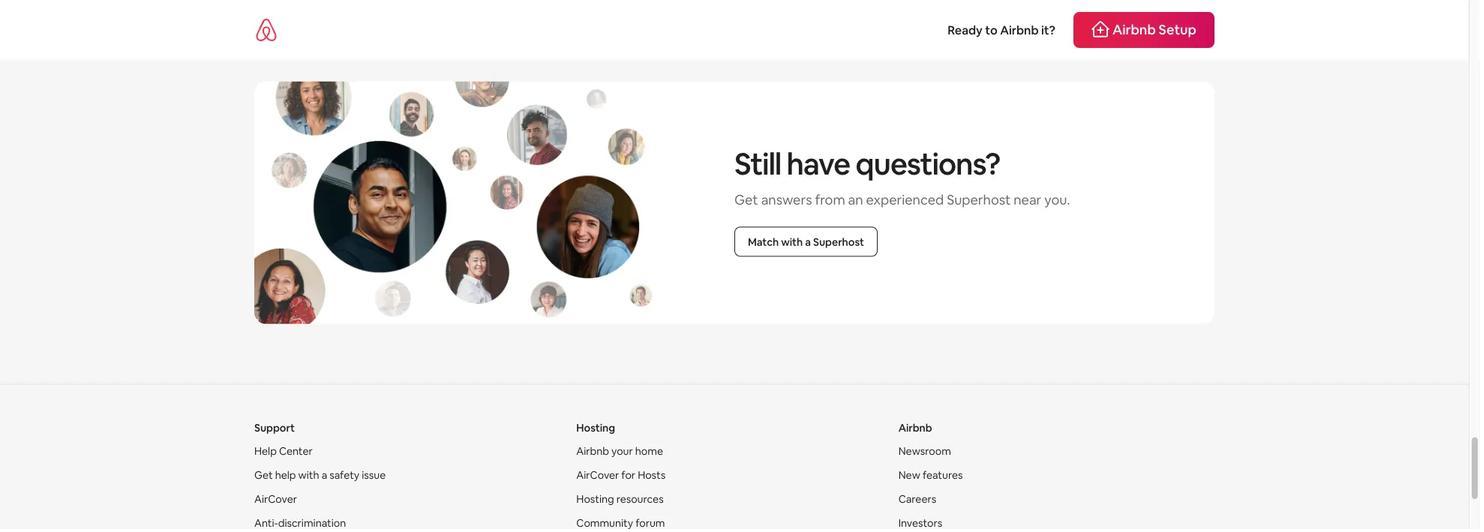Task type: vqa. For each thing, say whether or not it's contained in the screenshot.


Task type: locate. For each thing, give the bounding box(es) containing it.
to
[[986, 22, 998, 38]]

hosting
[[577, 421, 615, 435], [577, 493, 614, 506]]

a right match
[[805, 235, 811, 249]]

1 vertical spatial get
[[254, 469, 273, 482]]

0 vertical spatial with
[[781, 235, 803, 249]]

hosting up airbnb your home link
[[577, 421, 615, 435]]

a left safety
[[322, 469, 327, 482]]

ready to airbnb it?
[[948, 22, 1056, 38]]

newsroom link
[[899, 445, 951, 458]]

aircover for aircover link
[[254, 493, 297, 506]]

airbnb
[[1113, 21, 1156, 39], [1000, 22, 1039, 38], [899, 421, 933, 435], [577, 445, 609, 458]]

setup
[[1159, 21, 1197, 39]]

hosting down aircover for hosts
[[577, 493, 614, 506]]

1 horizontal spatial aircover
[[577, 469, 619, 482]]

an
[[848, 191, 863, 209]]

2 hosting from the top
[[577, 493, 614, 506]]

airbnb left setup
[[1113, 21, 1156, 39]]

new features
[[899, 469, 963, 482]]

0 vertical spatial superhost
[[947, 191, 1011, 209]]

aircover left for
[[577, 469, 619, 482]]

with
[[781, 235, 803, 249], [298, 469, 319, 482]]

get help with a safety issue
[[254, 469, 386, 482]]

from
[[815, 191, 846, 209]]

0 vertical spatial a
[[805, 235, 811, 249]]

airbnb for airbnb your home
[[577, 445, 609, 458]]

airbnb left the your
[[577, 445, 609, 458]]

aircover
[[577, 469, 619, 482], [254, 493, 297, 506]]

1 vertical spatial hosting
[[577, 493, 614, 506]]

airbnb up newsroom link
[[899, 421, 933, 435]]

a
[[805, 235, 811, 249], [322, 469, 327, 482]]

1 vertical spatial superhost
[[813, 235, 865, 249]]

0 horizontal spatial aircover
[[254, 493, 297, 506]]

aircover for aircover for hosts
[[577, 469, 619, 482]]

help
[[254, 445, 277, 458]]

help center link
[[254, 445, 313, 458]]

aircover down help
[[254, 493, 297, 506]]

1 horizontal spatial with
[[781, 235, 803, 249]]

aircover for hosts
[[577, 469, 666, 482]]

superhost left near on the right of page
[[947, 191, 1011, 209]]

airbnb setup link
[[1074, 12, 1215, 48]]

hosts
[[638, 469, 666, 482]]

careers
[[899, 493, 937, 506]]

aircover link
[[254, 493, 297, 506]]

airbnb for airbnb setup
[[1113, 21, 1156, 39]]

with right help
[[298, 469, 319, 482]]

a inside button
[[805, 235, 811, 249]]

airbnb your home
[[577, 445, 663, 458]]

0 vertical spatial aircover
[[577, 469, 619, 482]]

get
[[735, 191, 758, 209], [254, 469, 273, 482]]

0 horizontal spatial with
[[298, 469, 319, 482]]

for
[[622, 469, 636, 482]]

superhost
[[947, 191, 1011, 209], [813, 235, 865, 249]]

1 vertical spatial a
[[322, 469, 327, 482]]

support
[[254, 421, 295, 435]]

superhost inside match with a superhost button
[[813, 235, 865, 249]]

1 hosting from the top
[[577, 421, 615, 435]]

1 horizontal spatial a
[[805, 235, 811, 249]]

center
[[279, 445, 313, 458]]

match with a superhost button
[[735, 227, 878, 257]]

1 vertical spatial aircover
[[254, 493, 297, 506]]

get down still
[[735, 191, 758, 209]]

0 vertical spatial hosting
[[577, 421, 615, 435]]

1 horizontal spatial get
[[735, 191, 758, 209]]

1 vertical spatial with
[[298, 469, 319, 482]]

match
[[748, 235, 779, 249]]

still
[[735, 144, 781, 183]]

with right match
[[781, 235, 803, 249]]

0 vertical spatial get
[[735, 191, 758, 209]]

get left help
[[254, 469, 273, 482]]

help
[[275, 469, 296, 482]]

1 horizontal spatial superhost
[[947, 191, 1011, 209]]

0 horizontal spatial superhost
[[813, 235, 865, 249]]

aircover for hosts link
[[577, 469, 666, 482]]

superhost down from
[[813, 235, 865, 249]]



Task type: describe. For each thing, give the bounding box(es) containing it.
airbnb for airbnb
[[899, 421, 933, 435]]

get inside still have questions? get answers from an experienced superhost near you.
[[735, 191, 758, 209]]

hosting for hosting resources
[[577, 493, 614, 506]]

safety
[[330, 469, 360, 482]]

airbnb right to
[[1000, 22, 1039, 38]]

help center
[[254, 445, 313, 458]]

hosting resources
[[577, 493, 664, 506]]

ready
[[948, 22, 983, 38]]

careers link
[[899, 493, 937, 506]]

hosting resources link
[[577, 493, 664, 506]]

experienced
[[866, 191, 944, 209]]

with inside button
[[781, 235, 803, 249]]

superhost inside still have questions? get answers from an experienced superhost near you.
[[947, 191, 1011, 209]]

have
[[787, 144, 850, 183]]

airbnb setup
[[1113, 21, 1197, 39]]

home
[[636, 445, 663, 458]]

near
[[1014, 191, 1042, 209]]

still have questions? get answers from an experienced superhost near you.
[[735, 144, 1071, 209]]

issue
[[362, 469, 386, 482]]

it?
[[1042, 22, 1056, 38]]

get help with a safety issue link
[[254, 469, 386, 482]]

you.
[[1045, 191, 1071, 209]]

new
[[899, 469, 921, 482]]

newsroom
[[899, 445, 951, 458]]

0 horizontal spatial a
[[322, 469, 327, 482]]

features
[[923, 469, 963, 482]]

new features link
[[899, 469, 963, 482]]

0 horizontal spatial get
[[254, 469, 273, 482]]

answers
[[761, 191, 812, 209]]

resources
[[617, 493, 664, 506]]

match with a superhost
[[748, 235, 865, 249]]

hosting for hosting
[[577, 421, 615, 435]]

airbnb your home link
[[577, 445, 663, 458]]

your
[[612, 445, 633, 458]]

airbnb homepage image
[[254, 18, 278, 42]]

questions?
[[856, 144, 1000, 183]]



